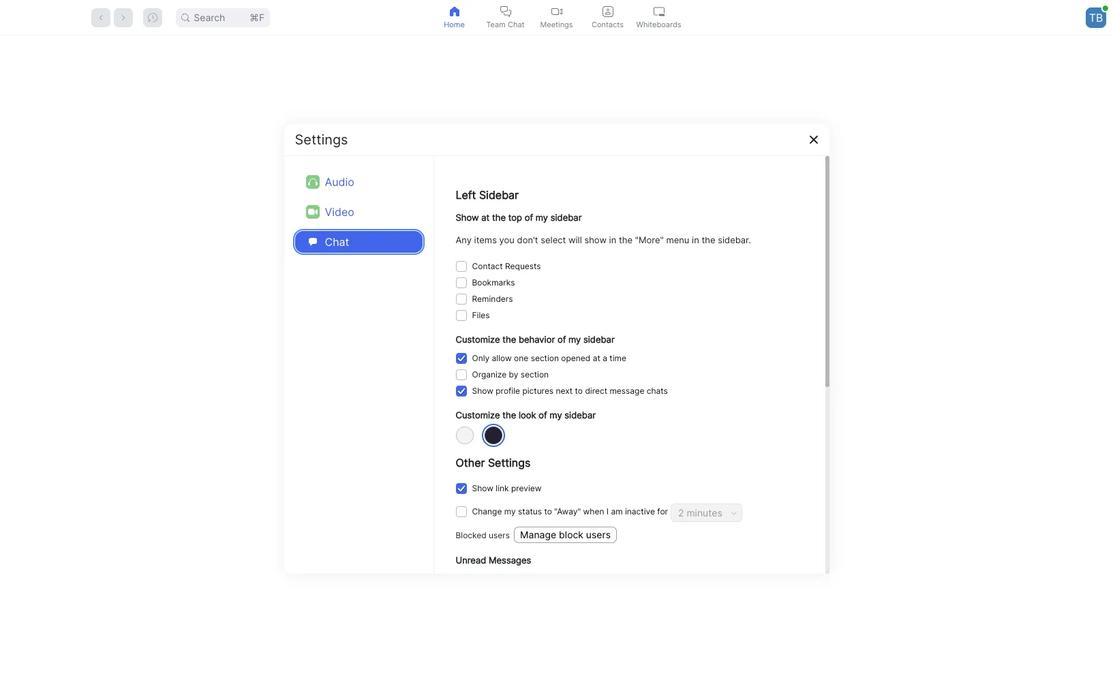 Task type: vqa. For each thing, say whether or not it's contained in the screenshot.
blocked
yes



Task type: describe. For each thing, give the bounding box(es) containing it.
. organize by section element
[[472, 367, 549, 384]]

contact requests
[[472, 261, 541, 271]]

time
[[610, 354, 627, 364]]

video link
[[295, 201, 423, 223]]

the left sidebar.
[[702, 235, 716, 246]]

a
[[603, 354, 608, 364]]

inactive
[[625, 507, 655, 517]]

close image
[[809, 134, 820, 145]]

customize the look of my sidebar
[[456, 410, 596, 421]]

show for show at the top of my sidebar
[[456, 212, 479, 223]]

customize the behavior of my sidebar. only allow one section opened at a time element
[[472, 351, 627, 367]]

. reminders element
[[472, 291, 513, 307]]

. files element
[[472, 307, 490, 324]]

profile
[[496, 386, 520, 397]]

join
[[448, 339, 467, 350]]

meetings button
[[531, 0, 583, 35]]

change
[[472, 507, 502, 517]]

settings tab list
[[295, 167, 423, 257]]

show profile pictures next to direct message chats
[[472, 386, 668, 397]]

manage
[[520, 529, 557, 541]]

0 vertical spatial at
[[482, 212, 490, 223]]

blocked users
[[456, 531, 510, 541]]

headphone image
[[306, 175, 320, 189]]

show at the top of my sidebar
[[456, 212, 582, 223]]

one
[[514, 354, 529, 364]]

contacts
[[592, 19, 624, 29]]

plus squircle image
[[442, 283, 472, 313]]

sidebar for customize the look of my sidebar
[[565, 410, 596, 421]]

in right "menu"
[[692, 235, 700, 246]]

i
[[607, 507, 609, 517]]

section inside customize the behavior of my sidebar. only allow one section opened at a time element
[[531, 354, 559, 364]]

blocked
[[456, 531, 487, 541]]

none radio customize the look of my sidebar. white
[[456, 427, 474, 445]]

09:57
[[609, 242, 683, 276]]

don't
[[517, 235, 539, 246]]

⌘f
[[250, 11, 265, 23]]

contacts button
[[583, 0, 634, 35]]

home
[[444, 19, 465, 29]]

manage block users button
[[514, 527, 617, 544]]

unread messages
[[456, 555, 532, 566]]

sidebar
[[479, 188, 519, 202]]

whiteboards
[[637, 19, 682, 29]]

plus squircle image
[[442, 283, 472, 313]]

team chat button
[[480, 0, 531, 35]]

0 vertical spatial to
[[575, 386, 583, 397]]

all
[[494, 575, 503, 585]]

opened
[[562, 354, 591, 364]]

any items you don't select will show in the "more" menu in the sidebar.
[[456, 235, 751, 246]]

any
[[456, 235, 472, 246]]

only allow one section opened at a time
[[472, 354, 627, 364]]

whiteboard small image
[[654, 6, 665, 17]]

organize
[[472, 370, 507, 380]]

manage block users
[[520, 529, 611, 541]]

when
[[584, 507, 605, 517]]

1 vertical spatial to
[[545, 507, 552, 517]]

online image
[[1103, 5, 1109, 11]]

link
[[496, 484, 509, 494]]

customize for customize the look of my sidebar
[[456, 410, 500, 421]]

chat
[[612, 575, 629, 585]]

requests
[[505, 261, 541, 271]]

show link preview
[[472, 484, 542, 494]]

other settings
[[456, 456, 531, 470]]

my up opened
[[569, 334, 581, 345]]

for
[[658, 507, 668, 517]]

show at the top of my sidebar. contact requests element
[[472, 258, 541, 275]]

look
[[519, 410, 537, 421]]

. show link preview element
[[472, 481, 542, 497]]

my down next
[[550, 410, 562, 421]]

select
[[541, 235, 566, 246]]

whiteboard small image
[[654, 6, 665, 17]]

channel
[[648, 575, 678, 585]]

behavior
[[519, 334, 555, 345]]

close image
[[809, 134, 820, 145]]

organize by section
[[472, 370, 549, 380]]

status
[[518, 507, 542, 517]]

reminders
[[472, 294, 513, 304]]

allow
[[492, 354, 512, 364]]

unread messages. keep all unread messages on top in chat and channel lists element
[[472, 572, 696, 588]]

am
[[691, 242, 734, 276]]

unread
[[456, 555, 487, 566]]

items
[[474, 235, 497, 246]]

1 horizontal spatial at
[[593, 354, 601, 364]]

direct
[[585, 386, 608, 397]]

left
[[456, 188, 476, 202]]



Task type: locate. For each thing, give the bounding box(es) containing it.
1 horizontal spatial none radio
[[485, 427, 502, 445]]

whiteboards button
[[634, 0, 685, 35]]

video on image for the meetings button
[[551, 6, 562, 17]]

video on image left video
[[306, 205, 320, 219]]

section down 'behavior' on the left of page
[[531, 354, 559, 364]]

video on image inside icon
[[308, 207, 318, 217]]

change my status to "away" when i am inactive for
[[472, 507, 668, 517]]

"away"
[[555, 507, 581, 517]]

video on image up meetings
[[551, 6, 562, 17]]

keep all unread messages on top in chat and channel lists
[[472, 575, 696, 585]]

customize the behavior of my sidebar
[[456, 334, 615, 345]]

tab list containing home
[[429, 0, 685, 35]]

sidebar up a
[[584, 334, 615, 345]]

. show profile pictures next to direct message chats element
[[472, 384, 668, 400]]

only
[[472, 354, 490, 364]]

2 vertical spatial of
[[539, 410, 548, 421]]

the left "more"
[[619, 235, 633, 246]]

magnifier image
[[182, 13, 190, 21], [182, 13, 190, 21]]

am
[[611, 507, 623, 517]]

show
[[456, 212, 479, 223], [472, 386, 494, 397], [472, 484, 494, 494]]

the
[[492, 212, 506, 223], [619, 235, 633, 246], [702, 235, 716, 246], [503, 334, 517, 345], [503, 410, 517, 421]]

menu
[[667, 235, 690, 246]]

the left look
[[503, 410, 517, 421]]

home tab panel
[[0, 35, 1114, 698]]

2 vertical spatial show
[[472, 484, 494, 494]]

sidebar.
[[718, 235, 751, 246]]

1 vertical spatial section
[[521, 370, 549, 380]]

on
[[576, 575, 585, 585]]

customize for customize the behavior of my sidebar
[[456, 334, 500, 345]]

pictures
[[523, 386, 554, 397]]

0 vertical spatial top
[[509, 212, 523, 223]]

sidebar up will
[[551, 212, 582, 223]]

at down left sidebar
[[482, 212, 490, 223]]

audio
[[325, 175, 355, 189]]

bookmarks
[[472, 277, 515, 288]]

1 horizontal spatial of
[[539, 410, 548, 421]]

video on image left video
[[308, 207, 318, 217]]

0 horizontal spatial users
[[489, 531, 510, 541]]

2 none radio from the left
[[485, 427, 502, 445]]

. bookmarks element
[[472, 275, 515, 291]]

video on image for 'video' link
[[306, 205, 320, 219]]

unread
[[505, 575, 532, 585]]

none radio up other
[[456, 427, 474, 445]]

home button
[[429, 0, 480, 35]]

messages
[[534, 575, 573, 585]]

section up the pictures
[[521, 370, 549, 380]]

keep
[[472, 575, 492, 585]]

None button
[[456, 261, 467, 272], [456, 277, 467, 288], [456, 294, 467, 305], [456, 310, 467, 321], [456, 354, 467, 364], [456, 370, 467, 381], [456, 386, 467, 397], [456, 484, 467, 495], [456, 507, 467, 518], [456, 261, 467, 272], [456, 277, 467, 288], [456, 294, 467, 305], [456, 310, 467, 321], [456, 354, 467, 364], [456, 370, 467, 381], [456, 386, 467, 397], [456, 484, 467, 495], [456, 507, 467, 518]]

section inside . organize by section element
[[521, 370, 549, 380]]

1 vertical spatial at
[[593, 354, 601, 364]]

0 vertical spatial show
[[456, 212, 479, 223]]

sidebar
[[551, 212, 582, 223], [584, 334, 615, 345], [565, 410, 596, 421]]

chat image
[[306, 235, 320, 249], [309, 238, 317, 246]]

top inside 'element'
[[588, 575, 600, 585]]

show
[[585, 235, 607, 246]]

online image
[[1103, 5, 1109, 11]]

profile contact image
[[603, 6, 614, 17], [603, 6, 614, 17]]

1 horizontal spatial to
[[575, 386, 583, 397]]

0 vertical spatial settings
[[295, 131, 348, 148]]

of for behavior
[[558, 334, 566, 345]]

show for show link preview
[[472, 484, 494, 494]]

sidebar down . show profile pictures next to direct message chats element
[[565, 410, 596, 421]]

show down left on the top of page
[[456, 212, 479, 223]]

section
[[531, 354, 559, 364], [521, 370, 549, 380]]

in inside 'element'
[[603, 575, 609, 585]]

block
[[559, 529, 584, 541]]

2 horizontal spatial of
[[558, 334, 566, 345]]

show down organize
[[472, 386, 494, 397]]

other
[[456, 456, 485, 470]]

1 none radio from the left
[[456, 427, 474, 445]]

message
[[610, 386, 645, 397]]

none radio gray
[[485, 427, 502, 445]]

0 vertical spatial chat
[[508, 19, 525, 29]]

1 horizontal spatial settings
[[488, 456, 531, 470]]

1 horizontal spatial top
[[588, 575, 600, 585]]

0 horizontal spatial video on image
[[308, 207, 318, 217]]

0 vertical spatial sidebar
[[551, 212, 582, 223]]

0 horizontal spatial chat
[[325, 235, 350, 249]]

the up allow at the bottom of page
[[503, 334, 517, 345]]

0 horizontal spatial none radio
[[456, 427, 474, 445]]

left sidebar
[[456, 188, 519, 202]]

video on image for video on icon inside 'video' link
[[308, 207, 318, 217]]

team
[[487, 19, 506, 29]]

chat right 'team'
[[508, 19, 525, 29]]

gray image
[[485, 427, 502, 445]]

users
[[586, 529, 611, 541], [489, 531, 510, 541]]

users up "unread messages"
[[489, 531, 510, 541]]

0 vertical spatial of
[[525, 212, 533, 223]]

0 horizontal spatial settings
[[295, 131, 348, 148]]

1 vertical spatial video on image
[[306, 205, 320, 219]]

None radio
[[456, 427, 474, 445], [485, 427, 502, 445]]

tab list
[[429, 0, 685, 35]]

none radio up the other settings
[[485, 427, 502, 445]]

my
[[536, 212, 548, 223], [569, 334, 581, 345], [550, 410, 562, 421], [505, 507, 516, 517]]

my left status
[[505, 507, 516, 517]]

1 horizontal spatial chat
[[508, 19, 525, 29]]

video on image up meetings
[[551, 6, 562, 17]]

contact
[[472, 261, 503, 271]]

the down the sidebar
[[492, 212, 506, 223]]

meetings
[[541, 19, 573, 29]]

to
[[575, 386, 583, 397], [545, 507, 552, 517]]

and
[[631, 575, 645, 585]]

1 horizontal spatial users
[[586, 529, 611, 541]]

1 horizontal spatial video on image
[[551, 6, 562, 17]]

to right status
[[545, 507, 552, 517]]

headphone image
[[308, 177, 318, 187]]

messages
[[489, 555, 532, 566]]

in left chat
[[603, 575, 609, 585]]

. change my status to "away" when i am inactive for element
[[472, 504, 668, 521]]

by
[[509, 370, 519, 380]]

top up you
[[509, 212, 523, 223]]

1 customize from the top
[[456, 334, 500, 345]]

chat inside button
[[508, 19, 525, 29]]

1 vertical spatial show
[[472, 386, 494, 397]]

0 horizontal spatial at
[[482, 212, 490, 223]]

at left a
[[593, 354, 601, 364]]

search
[[194, 11, 225, 23]]

customize the look of my sidebar. white image
[[456, 427, 474, 445]]

sidebar for customize the behavior of my sidebar
[[584, 334, 615, 345]]

1 horizontal spatial video on image
[[551, 6, 562, 17]]

0 horizontal spatial to
[[545, 507, 552, 517]]

my up select
[[536, 212, 548, 223]]

of for look
[[539, 410, 548, 421]]

settings up show link preview
[[488, 456, 531, 470]]

1 vertical spatial video on image
[[308, 207, 318, 217]]

0 vertical spatial video on image
[[551, 6, 562, 17]]

lists
[[680, 575, 696, 585]]

chats
[[647, 386, 668, 397]]

video on image inside 'video' link
[[306, 205, 320, 219]]

preview
[[512, 484, 542, 494]]

settings
[[295, 131, 348, 148], [488, 456, 531, 470]]

top right on
[[588, 575, 600, 585]]

you
[[500, 235, 515, 246]]

in right show
[[610, 235, 617, 246]]

0 vertical spatial section
[[531, 354, 559, 364]]

will
[[569, 235, 582, 246]]

video on image inside the meetings button
[[551, 6, 562, 17]]

1 vertical spatial settings
[[488, 456, 531, 470]]

team chat
[[487, 19, 525, 29]]

customize up customize the look of my sidebar. white 'icon'
[[456, 410, 500, 421]]

chat link
[[295, 231, 423, 253]]

video
[[325, 205, 355, 219]]

customize up only
[[456, 334, 500, 345]]

1 vertical spatial top
[[588, 575, 600, 585]]

video on image
[[551, 6, 562, 17], [308, 207, 318, 217]]

chat down video
[[325, 235, 350, 249]]

0 horizontal spatial video on image
[[306, 205, 320, 219]]

in
[[610, 235, 617, 246], [692, 235, 700, 246], [603, 575, 609, 585]]

chat inside settings tab list
[[325, 235, 350, 249]]

chat
[[508, 19, 525, 29], [325, 235, 350, 249]]

video on image inside the meetings button
[[551, 6, 562, 17]]

1 vertical spatial of
[[558, 334, 566, 345]]

team chat image
[[500, 6, 511, 17], [500, 6, 511, 17]]

of up only allow one section opened at a time
[[558, 334, 566, 345]]

"more"
[[636, 235, 664, 246]]

users down when
[[586, 529, 611, 541]]

audio link
[[295, 171, 423, 193]]

home small image
[[449, 6, 460, 17], [449, 6, 460, 17]]

at
[[482, 212, 490, 223], [593, 354, 601, 364]]

users inside the manage block users button
[[586, 529, 611, 541]]

files
[[472, 310, 490, 320]]

settings up headphone image
[[295, 131, 348, 148]]

1 vertical spatial customize
[[456, 410, 500, 421]]

0 horizontal spatial of
[[525, 212, 533, 223]]

of up don't
[[525, 212, 533, 223]]

next
[[556, 386, 573, 397]]

tb
[[1090, 11, 1104, 24]]

of right look
[[539, 410, 548, 421]]

2 vertical spatial sidebar
[[565, 410, 596, 421]]

top
[[509, 212, 523, 223], [588, 575, 600, 585]]

2 customize from the top
[[456, 410, 500, 421]]

show left link
[[472, 484, 494, 494]]

of
[[525, 212, 533, 223], [558, 334, 566, 345], [539, 410, 548, 421]]

0 vertical spatial customize
[[456, 334, 500, 345]]

video on image
[[551, 6, 562, 17], [306, 205, 320, 219]]

1 vertical spatial sidebar
[[584, 334, 615, 345]]

show for show profile pictures next to direct message chats
[[472, 386, 494, 397]]

1 vertical spatial chat
[[325, 235, 350, 249]]

0 vertical spatial video on image
[[551, 6, 562, 17]]

customize
[[456, 334, 500, 345], [456, 410, 500, 421]]

video on image for video on icon inside the the meetings button
[[551, 6, 562, 17]]

09:57 am
[[609, 242, 734, 276]]

0 horizontal spatial top
[[509, 212, 523, 223]]

to right next
[[575, 386, 583, 397]]



